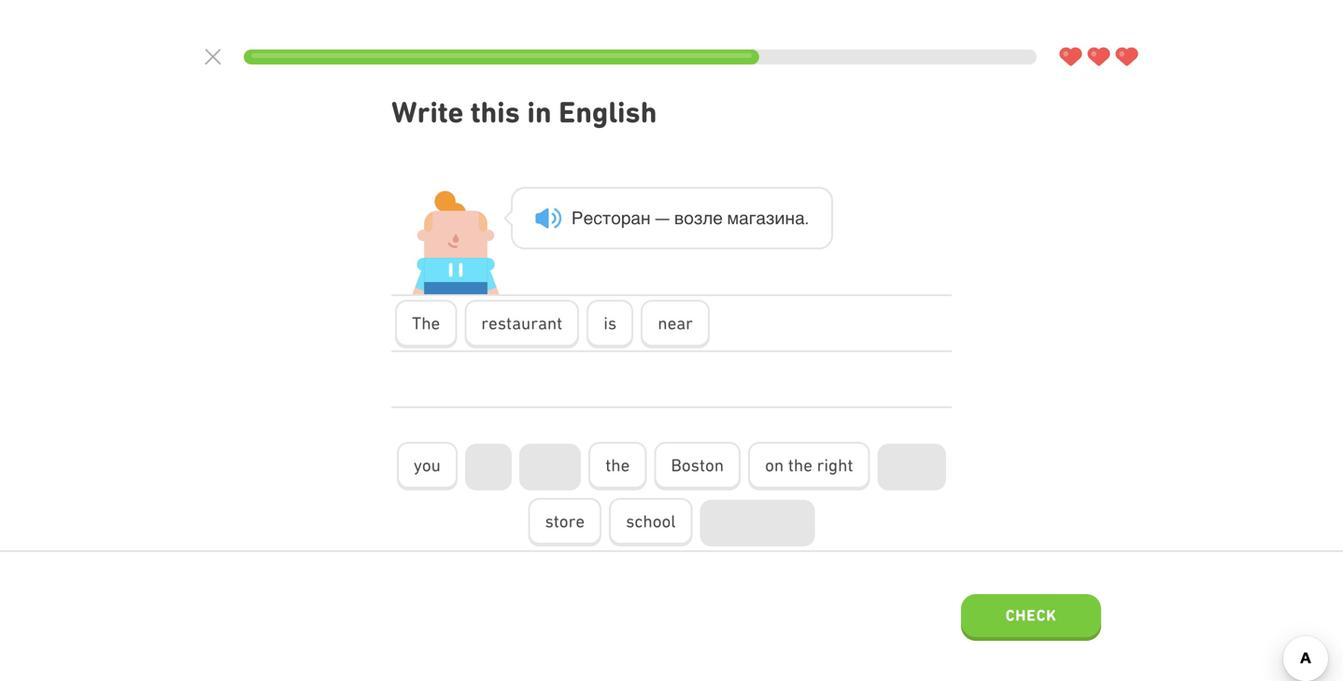 Task type: locate. For each thing, give the bounding box(es) containing it.
1 horizontal spatial з
[[766, 208, 775, 228]]

о
[[611, 208, 621, 228], [684, 208, 694, 228]]

р
[[621, 208, 631, 228]]

check button
[[961, 594, 1102, 641]]

english
[[559, 95, 657, 129]]

и
[[775, 208, 785, 228]]

1 horizontal spatial е
[[713, 208, 723, 228]]

write this in english
[[391, 95, 657, 129]]

0 horizontal spatial е
[[584, 208, 594, 228]]

0 horizontal spatial о
[[611, 208, 621, 228]]

you button
[[397, 442, 458, 490]]

н left —
[[641, 208, 651, 228]]

н left the .
[[785, 208, 795, 228]]

restaurant button
[[465, 300, 580, 348]]

1 horizontal spatial н
[[785, 208, 795, 228]]

1 horizontal spatial the
[[788, 455, 813, 475]]

е left м
[[713, 208, 723, 228]]

т
[[602, 208, 611, 228]]

з right г
[[766, 208, 775, 228]]

в о з л е
[[675, 208, 723, 228]]

the up school
[[606, 455, 630, 475]]

2 е from the left
[[713, 208, 723, 228]]

the
[[606, 455, 630, 475], [788, 455, 813, 475]]

м
[[727, 208, 739, 228]]

progress bar
[[244, 50, 1037, 64]]

near button
[[641, 300, 710, 348]]

2 н from the left
[[785, 208, 795, 228]]

е
[[584, 208, 594, 228], [713, 208, 723, 228]]

1 о from the left
[[611, 208, 621, 228]]

0 horizontal spatial з
[[694, 208, 703, 228]]

о right с
[[611, 208, 621, 228]]

school button
[[609, 498, 693, 547]]

the right on
[[788, 455, 813, 475]]

а
[[631, 208, 641, 228], [739, 208, 749, 228], [756, 208, 766, 228], [795, 208, 805, 228]]

0 horizontal spatial н
[[641, 208, 651, 228]]

о left л
[[684, 208, 694, 228]]

1 н from the left
[[641, 208, 651, 228]]

on
[[765, 455, 784, 475]]

check
[[1006, 606, 1057, 624]]

1 horizontal spatial о
[[684, 208, 694, 228]]

school
[[626, 511, 676, 531]]

right
[[817, 455, 854, 475]]

е left т
[[584, 208, 594, 228]]

0 horizontal spatial the
[[606, 455, 630, 475]]

з
[[694, 208, 703, 228], [766, 208, 775, 228]]

з right в
[[694, 208, 703, 228]]

н
[[641, 208, 651, 228], [785, 208, 795, 228]]

р
[[572, 208, 584, 228]]

в
[[675, 208, 684, 228]]



Task type: vqa. For each thing, say whether or not it's contained in the screenshot.
you button
yes



Task type: describe. For each thing, give the bounding box(es) containing it.
the button
[[589, 442, 647, 490]]

store button
[[528, 498, 602, 547]]

this
[[471, 95, 520, 129]]

on the right button
[[749, 442, 870, 490]]

write
[[391, 95, 464, 129]]

с
[[594, 208, 602, 228]]

2 з from the left
[[766, 208, 775, 228]]

2 о from the left
[[684, 208, 694, 228]]

boston
[[671, 455, 724, 475]]

1 the from the left
[[606, 455, 630, 475]]

1 а from the left
[[631, 208, 641, 228]]

р е с т о р а н
[[572, 208, 651, 228]]

—
[[655, 208, 670, 228]]

boston button
[[654, 442, 741, 490]]

3 а from the left
[[756, 208, 766, 228]]

.
[[805, 208, 809, 228]]

the button
[[395, 300, 457, 348]]

1 з from the left
[[694, 208, 703, 228]]

г
[[749, 208, 756, 228]]

4 а from the left
[[795, 208, 805, 228]]

м а г а з и н а .
[[727, 208, 809, 228]]

is button
[[587, 300, 634, 348]]

is
[[604, 313, 617, 333]]

in
[[527, 95, 552, 129]]

store
[[545, 511, 585, 531]]

2 the from the left
[[788, 455, 813, 475]]

on the right
[[765, 455, 854, 475]]

1 е from the left
[[584, 208, 594, 228]]

you
[[414, 455, 441, 475]]

2 а from the left
[[739, 208, 749, 228]]

near
[[658, 313, 693, 333]]

л
[[703, 208, 713, 228]]

the
[[412, 313, 440, 333]]

restaurant
[[481, 313, 563, 333]]



